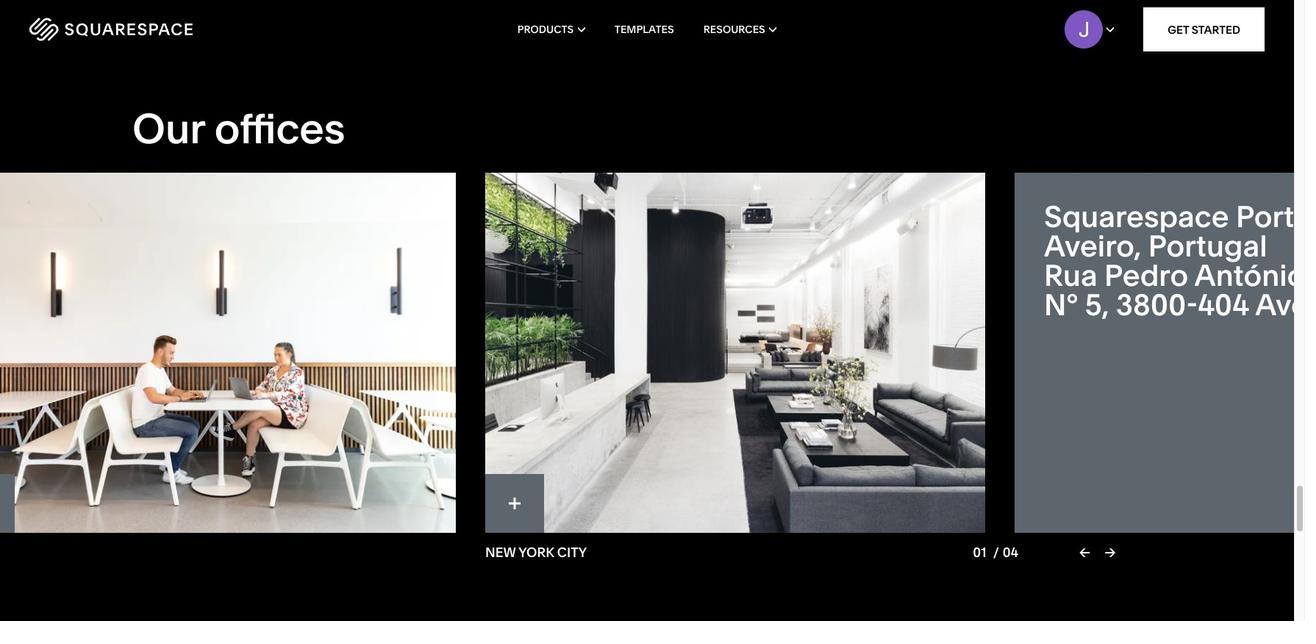 Task type: locate. For each thing, give the bounding box(es) containing it.
squarespace logo link
[[29, 18, 277, 41]]

products button
[[518, 0, 585, 59]]

resources
[[704, 23, 765, 36]]

our offices
[[132, 103, 345, 153]]

new york city
[[485, 544, 587, 561]]

04
[[1003, 544, 1019, 561]]

new york office. image
[[485, 173, 986, 533]]

get started link
[[1144, 7, 1265, 51]]

city
[[557, 544, 587, 561]]

←
[[1080, 544, 1091, 561]]

/
[[993, 544, 999, 561]]

← button
[[1080, 544, 1091, 561]]

01 / 04
[[973, 544, 1019, 561]]



Task type: describe. For each thing, give the bounding box(es) containing it.
offices
[[215, 103, 345, 153]]

new
[[485, 544, 516, 561]]

resources button
[[704, 0, 777, 59]]

→ button
[[1105, 544, 1116, 561]]

chicago office. image
[[0, 173, 456, 533]]

squarespace logo image
[[29, 18, 193, 41]]

our
[[132, 103, 205, 153]]

started
[[1192, 22, 1241, 36]]

products
[[518, 23, 574, 36]]

get
[[1168, 22, 1189, 36]]

york
[[519, 544, 554, 561]]

→
[[1105, 544, 1116, 561]]

templates
[[615, 23, 674, 36]]

01
[[973, 544, 987, 561]]

get started
[[1168, 22, 1241, 36]]

templates link
[[615, 0, 674, 59]]



Task type: vqa. For each thing, say whether or not it's contained in the screenshot.
passmore
no



